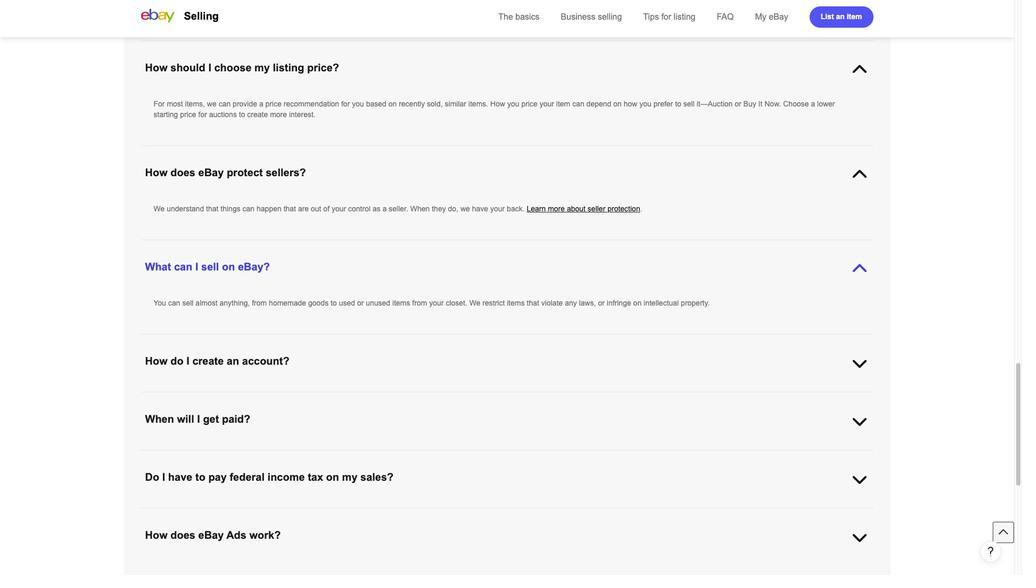 Task type: vqa. For each thing, say whether or not it's contained in the screenshot.


Task type: describe. For each thing, give the bounding box(es) containing it.
or inside the starting on jan 1, 2022, irs regulations require all businesses that process payments, including online marketplaces like ebay, to issue a form 1099-k for all sellers who receive $600 or more in sales. the new tax reporting requirement may impact your 2022 tax return that you may file in 2023. however, just because you receive a 1099-k doesn't automatically mean that you'll owe taxes on the amount reported on your 1099- k. only goods that are sold for a profit are considered taxable, so you won't owe any taxes on something you sell for less than what you paid for it. for example, if you bought a bike for $1,000 last year, and then sold it on ebay today for $700, that $700 you made would generally not be subject to income tax. check out our
[[759, 509, 766, 518]]

intellectual
[[644, 299, 679, 307]]

started,
[[176, 393, 201, 402]]

for left it.
[[619, 531, 628, 539]]

return
[[315, 520, 334, 528]]

for down 'items,'
[[198, 110, 207, 119]]

learn more about seller protection link
[[527, 205, 641, 213]]

to left used
[[331, 299, 337, 307]]

0 horizontal spatial may
[[227, 520, 241, 528]]

the inside the starting on jan 1, 2022, irs regulations require all businesses that process payments, including online marketplaces like ebay, to issue a form 1099-k for all sellers who receive $600 or more in sales. the new tax reporting requirement may impact your 2022 tax return that you may file in 2023. however, just because you receive a 1099-k doesn't automatically mean that you'll owe taxes on the amount reported on your 1099- k. only goods that are sold for a profit are considered taxable, so you won't owe any taxes on something you sell for less than what you paid for it. for example, if you bought a bike for $1,000 last year, and then sold it on ebay today for $700, that $700 you made would generally not be subject to income tax. check out our
[[816, 509, 829, 518]]

property.
[[681, 299, 710, 307]]

for down impact
[[246, 531, 254, 539]]

your down new
[[822, 520, 837, 528]]

to right subject
[[427, 541, 433, 550]]

how for how do i create an account?
[[145, 355, 168, 367]]

listing.
[[580, 393, 601, 402]]

what
[[571, 531, 587, 539]]

or right home
[[380, 5, 387, 14]]

1 vertical spatial .
[[641, 205, 643, 213]]

that left violate in the right of the page
[[527, 299, 540, 307]]

and right hand
[[783, 393, 795, 402]]

during
[[526, 393, 547, 402]]

can right the what
[[174, 261, 193, 273]]

are up today
[[217, 531, 228, 539]]

price?
[[307, 62, 339, 74]]

0 horizontal spatial 1099-
[[545, 520, 564, 528]]

receive inside to get started, select list an item. we'll help you create and verify your account, and set-up payment information during your first listing. have your preferred payment account details on hand and be ready to receive a call or text on your phone for verification.
[[837, 393, 861, 402]]

requirement
[[185, 520, 225, 528]]

help
[[285, 393, 299, 402]]

sold,
[[427, 100, 443, 108]]

out inside the starting on jan 1, 2022, irs regulations require all businesses that process payments, including online marketplaces like ebay, to issue a form 1099-k for all sellers who receive $600 or more in sales. the new tax reporting requirement may impact your 2022 tax return that you may file in 2023. however, just because you receive a 1099-k doesn't automatically mean that you'll owe taxes on the amount reported on your 1099- k. only goods that are sold for a profit are considered taxable, so you won't owe any taxes on something you sell for less than what you paid for it. for example, if you bought a bike for $1,000 last year, and then sold it on ebay today for $700, that $700 you made would generally not be subject to income tax. check out our
[[499, 541, 509, 550]]

homemade
[[269, 299, 306, 307]]

understand
[[167, 205, 204, 213]]

starting
[[154, 509, 179, 518]]

similar
[[445, 100, 467, 108]]

it
[[759, 100, 763, 108]]

verify
[[353, 393, 370, 402]]

you down marketplaces
[[498, 520, 510, 528]]

up
[[446, 393, 455, 402]]

because
[[468, 520, 496, 528]]

you'll
[[678, 520, 695, 528]]

you left based
[[352, 100, 364, 108]]

that down businesses
[[336, 520, 349, 528]]

you right $700
[[290, 541, 302, 550]]

so
[[361, 531, 369, 539]]

reporting
[[154, 520, 183, 528]]

do i have to pay federal income tax on my sales?
[[145, 471, 394, 483]]

starting
[[154, 110, 178, 119]]

only
[[163, 531, 178, 539]]

0 horizontal spatial any
[[197, 5, 209, 14]]

0 vertical spatial we
[[154, 205, 165, 213]]

depend
[[587, 100, 612, 108]]

that left things
[[206, 205, 219, 213]]

at
[[351, 5, 357, 14]]

you right so at bottom
[[371, 531, 383, 539]]

your up "profit"
[[267, 520, 282, 528]]

tips
[[644, 12, 660, 21]]

regulations
[[249, 509, 286, 518]]

use
[[182, 5, 194, 14]]

provide
[[233, 100, 257, 108]]

process
[[377, 509, 403, 518]]

1 horizontal spatial in
[[787, 509, 793, 518]]

sell left almost
[[182, 299, 194, 307]]

to inside to get started, select list an item. we'll help you create and verify your account, and set-up payment information during your first listing. have your preferred payment account details on hand and be ready to receive a call or text on your phone for verification.
[[828, 393, 835, 402]]

issue
[[583, 509, 601, 518]]

businesses
[[323, 509, 360, 518]]

create inside to get started, select list an item. we'll help you create and verify your account, and set-up payment information during your first listing. have your preferred payment account details on hand and be ready to receive a call or text on your phone for verification.
[[315, 393, 336, 402]]

2 items from the left
[[507, 299, 525, 307]]

1 horizontal spatial list
[[821, 12, 835, 21]]

0 horizontal spatial have
[[168, 471, 193, 483]]

your left back.
[[491, 205, 505, 213]]

on right it
[[175, 541, 184, 550]]

1 horizontal spatial have
[[333, 5, 349, 14]]

sellers
[[675, 509, 697, 518]]

$600
[[741, 509, 757, 518]]

marketplaces
[[495, 509, 539, 518]]

how for how should i choose my listing price?
[[145, 62, 168, 74]]

1 payment from the left
[[457, 393, 485, 402]]

on down just
[[454, 531, 463, 539]]

more inside the starting on jan 1, 2022, irs regulations require all businesses that process payments, including online marketplaces like ebay, to issue a form 1099-k for all sellers who receive $600 or more in sales. the new tax reporting requirement may impact your 2022 tax return that you may file in 2023. however, just because you receive a 1099-k doesn't automatically mean that you'll owe taxes on the amount reported on your 1099- k. only goods that are sold for a profit are considered taxable, so you won't owe any taxes on something you sell for less than what you paid for it. for example, if you bought a bike for $1,000 last year, and then sold it on ebay today for $700, that $700 you made would generally not be subject to income tax. check out our
[[768, 509, 785, 518]]

that down "profit"
[[257, 541, 269, 550]]

you up our on the bottom
[[501, 531, 513, 539]]

item.
[[249, 393, 265, 402]]

you for you can sell almost anything, from homemade goods to used or unused items from your closet. we restrict items that violate any laws, or infringe on intellectual property.
[[154, 299, 166, 307]]

1 packaging from the left
[[211, 5, 245, 14]]

0 horizontal spatial out
[[311, 205, 321, 213]]

today
[[205, 541, 223, 550]]

are left "tips"
[[631, 5, 642, 14]]

you left already
[[276, 5, 288, 14]]

your right 'of' on the left top of the page
[[332, 205, 346, 213]]

2 horizontal spatial from
[[438, 5, 453, 14]]

your right have
[[622, 393, 637, 402]]

not
[[378, 541, 389, 550]]

check
[[475, 541, 497, 550]]

you left the "paid"
[[589, 531, 601, 539]]

hand
[[764, 393, 781, 402]]

on right infringe
[[634, 299, 642, 307]]

to right prefer
[[676, 100, 682, 108]]

1 vertical spatial sold
[[154, 541, 167, 550]]

0 horizontal spatial k
[[564, 520, 569, 528]]

$700
[[271, 541, 288, 550]]

taxable,
[[333, 531, 359, 539]]

2 horizontal spatial get
[[389, 5, 399, 14]]

0 horizontal spatial income
[[268, 471, 305, 483]]

protect
[[227, 167, 263, 178]]

can left depend
[[573, 100, 585, 108]]

lower
[[818, 100, 836, 108]]

ads
[[226, 530, 247, 541]]

buy ebay branded packaging link
[[719, 5, 816, 14]]

work?
[[250, 530, 281, 541]]

free
[[401, 5, 414, 14]]

laws,
[[579, 299, 596, 307]]

0 vertical spatial taxes
[[713, 520, 730, 528]]

list an item
[[821, 12, 863, 21]]

on left how
[[614, 100, 622, 108]]

1 vertical spatial receive
[[714, 509, 739, 518]]

i for choose
[[208, 62, 211, 74]]

and inside the starting on jan 1, 2022, irs regulations require all businesses that process payments, including online marketplaces like ebay, to issue a form 1099-k for all sellers who receive $600 or more in sales. the new tax reporting requirement may impact your 2022 tax return that you may file in 2023. however, just because you receive a 1099-k doesn't automatically mean that you'll owe taxes on the amount reported on your 1099- k. only goods that are sold for a profit are considered taxable, so you won't owe any taxes on something you sell for less than what you paid for it. for example, if you bought a bike for $1,000 last year, and then sold it on ebay today for $700, that $700 you made would generally not be subject to income tax. check out our
[[818, 531, 830, 539]]

a right as
[[383, 205, 387, 213]]

on left the ebay?
[[222, 261, 235, 273]]

to down provide
[[239, 110, 245, 119]]

what can i sell on ebay?
[[145, 261, 270, 273]]

to right available
[[675, 5, 682, 14]]

0 vertical spatial sold
[[230, 531, 244, 539]]

your down "select"
[[206, 404, 221, 412]]

2 packaging from the left
[[782, 5, 816, 14]]

a right provide
[[259, 100, 264, 108]]

for down the
[[750, 531, 759, 539]]

that right happen
[[284, 205, 296, 213]]

how for how does ebay ads work?
[[145, 530, 168, 541]]

can up "auctions"
[[219, 100, 231, 108]]

help, opens dialogs image
[[986, 547, 997, 557]]

to get started, select list an item. we'll help you create and verify your account, and set-up payment information during your first listing. have your preferred payment account details on hand and be ready to receive a call or text on your phone for verification.
[[154, 393, 861, 412]]

a left bike
[[728, 531, 732, 539]]

and left verify
[[338, 393, 350, 402]]

1 vertical spatial taxes
[[434, 531, 452, 539]]

sellers?
[[266, 167, 306, 178]]

you inside to get started, select list an item. we'll help you create and verify your account, and set-up payment information during your first listing. have your preferred payment account details on hand and be ready to receive a call or text on your phone for verification.
[[301, 393, 313, 402]]

1 horizontal spatial item
[[847, 12, 863, 21]]

1 horizontal spatial from
[[413, 299, 427, 307]]

account,
[[389, 393, 417, 402]]

buy inside for most items, we can provide a price recommendation for you based on recently sold, similar items. how you price your item can depend on how you prefer to sell it—auction or buy it now. choose a lower starting price for auctions to create more interest.
[[744, 100, 757, 108]]

things
[[221, 205, 241, 213]]

example,
[[651, 531, 681, 539]]

just
[[454, 520, 466, 528]]

ebay left protect on the left
[[198, 167, 224, 178]]

year,
[[800, 531, 816, 539]]

on up year,
[[812, 520, 820, 528]]

or right used
[[357, 299, 364, 307]]

and left set- at the left of the page
[[419, 393, 432, 402]]

0 horizontal spatial from
[[252, 299, 267, 307]]

a up less
[[538, 520, 543, 528]]

my
[[756, 12, 767, 21]]

1 horizontal spatial my
[[342, 471, 358, 483]]

back.
[[507, 205, 525, 213]]

ebay right my
[[769, 12, 789, 21]]

1 vertical spatial listing
[[273, 62, 304, 74]]

ebay down requirement at left bottom
[[198, 530, 224, 541]]

0 vertical spatial tax
[[308, 471, 323, 483]]

to left pay at the bottom of the page
[[195, 471, 206, 483]]

sell inside the starting on jan 1, 2022, irs regulations require all businesses that process payments, including online marketplaces like ebay, to issue a form 1099-k for all sellers who receive $600 or more in sales. the new tax reporting requirement may impact your 2022 tax return that you may file in 2023. however, just because you receive a 1099-k doesn't automatically mean that you'll owe taxes on the amount reported on your 1099- k. only goods that are sold for a profit are considered taxable, so you won't owe any taxes on something you sell for less than what you paid for it. for example, if you bought a bike for $1,000 last year, and then sold it on ebay today for $700, that $700 you made would generally not be subject to income tax. check out our
[[515, 531, 526, 539]]

1 vertical spatial more
[[548, 205, 565, 213]]

faq
[[717, 12, 734, 21]]

you right how
[[640, 100, 652, 108]]

we'll
[[267, 393, 283, 402]]

a down impact
[[257, 531, 261, 539]]

generally
[[346, 541, 376, 550]]

1 vertical spatial when
[[145, 413, 174, 425]]

you right "if" on the right of the page
[[689, 531, 701, 539]]

can left almost
[[168, 299, 180, 307]]

create inside for most items, we can provide a price recommendation for you based on recently sold, similar items. how you price your item can depend on how you prefer to sell it—auction or buy it now. choose a lower starting price for auctions to create more interest.
[[247, 110, 268, 119]]

how does ebay ads work?
[[145, 530, 281, 541]]

are left 'of' on the left top of the page
[[298, 205, 309, 213]]

2 horizontal spatial may
[[365, 520, 379, 528]]

0 vertical spatial for
[[484, 5, 495, 14]]

that down requirement at left bottom
[[203, 531, 215, 539]]

a left lower
[[812, 100, 816, 108]]

a inside to get started, select list an item. we'll help you create and verify your account, and set-up payment information during your first listing. have your preferred payment account details on hand and be ready to receive a call or text on your phone for verification.
[[154, 404, 158, 412]]

carriers.
[[455, 5, 482, 14]]

verification.
[[257, 404, 294, 412]]

for right "tips"
[[662, 12, 672, 21]]

an inside to get started, select list an item. we'll help you create and verify your account, and set-up payment information during your first listing. have your preferred payment account details on hand and be ready to receive a call or text on your phone for verification.
[[238, 393, 247, 402]]

like
[[541, 509, 553, 518]]

something
[[465, 531, 499, 539]]

1 horizontal spatial 1099-
[[629, 509, 648, 518]]

0 vertical spatial my
[[255, 62, 270, 74]]

when will i get paid?
[[145, 413, 251, 425]]

1 all from the left
[[313, 509, 321, 518]]

1 vertical spatial create
[[193, 355, 224, 367]]

be inside the starting on jan 1, 2022, irs regulations require all businesses that process payments, including online marketplaces like ebay, to issue a form 1099-k for all sellers who receive $600 or more in sales. the new tax reporting requirement may impact your 2022 tax return that you may file in 2023. however, just because you receive a 1099-k doesn't automatically mean that you'll owe taxes on the amount reported on your 1099- k. only goods that are sold for a profit are considered taxable, so you won't owe any taxes on something you sell for less than what you paid for it. for example, if you bought a bike for $1,000 last year, and then sold it on ebay today for $700, that $700 you made would generally not be subject to income tax. check out our
[[391, 541, 399, 550]]

you up so at bottom
[[351, 520, 363, 528]]

on left hand
[[754, 393, 762, 402]]

k.
[[154, 531, 161, 539]]

your left closet. in the left bottom of the page
[[430, 299, 444, 307]]

are down 2022
[[281, 531, 292, 539]]

to up "doesn't"
[[575, 509, 581, 518]]

violate
[[542, 299, 563, 307]]

added
[[508, 5, 529, 14]]

2 branded from the left
[[753, 5, 780, 14]]

0 vertical spatial the
[[499, 12, 513, 21]]

more inside for most items, we can provide a price recommendation for you based on recently sold, similar items. how you price your item can depend on how you prefer to sell it—auction or buy it now. choose a lower starting price for auctions to create more interest.
[[270, 110, 287, 119]]

do
[[145, 471, 159, 483]]

1 vertical spatial tax
[[847, 509, 857, 518]]

bought
[[703, 531, 726, 539]]

2 supplies from the left
[[602, 5, 629, 14]]

a left form
[[603, 509, 607, 518]]

for left based
[[341, 100, 350, 108]]

including
[[441, 509, 471, 518]]

auctions
[[209, 110, 237, 119]]

that left process at bottom
[[362, 509, 375, 518]]

ebay right touch,
[[553, 5, 570, 14]]

how inside for most items, we can provide a price recommendation for you based on recently sold, similar items. how you price your item can depend on how you prefer to sell it—auction or buy it now. choose a lower starting price for auctions to create more interest.
[[491, 100, 506, 108]]

then
[[832, 531, 847, 539]]

for inside to get started, select list an item. we'll help you create and verify your account, and set-up payment information during your first listing. have your preferred payment account details on hand and be ready to receive a call or text on your phone for verification.
[[246, 404, 254, 412]]

available
[[644, 5, 673, 14]]

on right based
[[389, 100, 397, 108]]

tips for listing link
[[644, 12, 696, 21]]



Task type: locate. For each thing, give the bounding box(es) containing it.
0 horizontal spatial payment
[[457, 393, 485, 402]]

0 horizontal spatial receive
[[512, 520, 536, 528]]

items.
[[469, 100, 489, 108]]

price right provide
[[266, 100, 282, 108]]

for up starting
[[154, 100, 165, 108]]

2 horizontal spatial any
[[565, 299, 577, 307]]

it
[[169, 541, 173, 550]]

0 vertical spatial k
[[648, 509, 653, 518]]

2 horizontal spatial create
[[315, 393, 336, 402]]

anything,
[[220, 299, 250, 307]]

all
[[313, 509, 321, 518], [666, 509, 673, 518]]

form
[[609, 509, 627, 518]]

we inside for most items, we can provide a price recommendation for you based on recently sold, similar items. how you price your item can depend on how you prefer to sell it—auction or buy it now. choose a lower starting price for auctions to create more interest.
[[207, 100, 217, 108]]

from right "boxes"
[[438, 5, 453, 14]]

1 horizontal spatial we
[[470, 299, 481, 307]]

supplies
[[247, 5, 274, 14], [602, 5, 629, 14]]

does down reporting
[[171, 530, 195, 541]]

how left do
[[145, 355, 168, 367]]

tax up require
[[308, 471, 323, 483]]

1 you from the top
[[154, 5, 166, 14]]

0 horizontal spatial item
[[557, 100, 571, 108]]

1 items from the left
[[393, 299, 410, 307]]

does
[[171, 167, 195, 178], [171, 530, 195, 541]]

for most items, we can provide a price recommendation for you based on recently sold, similar items. how you price your item can depend on how you prefer to sell it—auction or buy it now. choose a lower starting price for auctions to create more interest.
[[154, 100, 836, 119]]

1 horizontal spatial when
[[411, 205, 430, 213]]

you left use
[[154, 5, 166, 14]]

recently
[[399, 100, 425, 108]]

ready
[[808, 393, 826, 402]]

out left 'of' on the left top of the page
[[311, 205, 321, 213]]

all left sellers
[[666, 509, 673, 518]]

tax.
[[461, 541, 473, 550]]

0 vertical spatial owe
[[697, 520, 710, 528]]

for up mean
[[655, 509, 663, 518]]

your
[[540, 100, 555, 108], [332, 205, 346, 213], [491, 205, 505, 213], [430, 299, 444, 307], [372, 393, 387, 402], [549, 393, 564, 402], [622, 393, 637, 402], [206, 404, 221, 412], [267, 520, 282, 528], [822, 520, 837, 528]]

does for how does ebay ads work?
[[171, 530, 195, 541]]

and
[[338, 393, 350, 402], [419, 393, 432, 402], [783, 393, 795, 402], [818, 531, 830, 539]]

income inside the starting on jan 1, 2022, irs regulations require all businesses that process payments, including online marketplaces like ebay, to issue a form 1099-k for all sellers who receive $600 or more in sales. the new tax reporting requirement may impact your 2022 tax return that you may file in 2023. however, just because you receive a 1099-k doesn't automatically mean that you'll owe taxes on the amount reported on your 1099- k. only goods that are sold for a profit are considered taxable, so you won't owe any taxes on something you sell for less than what you paid for it. for example, if you bought a bike for $1,000 last year, and then sold it on ebay today for $700, that $700 you made would generally not be subject to income tax. check out our
[[435, 541, 459, 550]]

goods
[[308, 299, 329, 307], [180, 531, 201, 539]]

0 vertical spatial you
[[154, 5, 166, 14]]

any left laws,
[[565, 299, 577, 307]]

have right do
[[168, 471, 193, 483]]

2 vertical spatial tax
[[303, 520, 312, 528]]

receive down marketplaces
[[512, 520, 536, 528]]

a left call
[[154, 404, 158, 412]]

unused
[[366, 299, 391, 307]]

in up reported
[[787, 509, 793, 518]]

business selling
[[561, 12, 622, 21]]

for inside for most items, we can provide a price recommendation for you based on recently sold, similar items. how you price your item can depend on how you prefer to sell it—auction or buy it now. choose a lower starting price for auctions to create more interest.
[[154, 100, 165, 108]]

be inside to get started, select list an item. we'll help you create and verify your account, and set-up payment information during your first listing. have your preferred payment account details on hand and be ready to receive a call or text on your phone for verification.
[[797, 393, 806, 402]]

choose
[[214, 62, 252, 74]]

1 vertical spatial get
[[164, 393, 174, 402]]

our
[[511, 541, 522, 550]]

considered
[[294, 531, 331, 539]]

faq link
[[717, 12, 734, 21]]

sell up almost
[[201, 261, 219, 273]]

1 vertical spatial we
[[461, 205, 470, 213]]

payment left account
[[671, 393, 700, 402]]

2 vertical spatial more
[[768, 509, 785, 518]]

for
[[662, 12, 672, 21], [341, 100, 350, 108], [198, 110, 207, 119], [246, 404, 254, 412], [655, 509, 663, 518], [246, 531, 254, 539], [528, 531, 537, 539], [619, 531, 628, 539], [750, 531, 759, 539], [225, 541, 234, 550]]

1 horizontal spatial we
[[461, 205, 470, 213]]

0 vertical spatial .
[[816, 5, 818, 14]]

that up example, on the bottom of page
[[663, 520, 676, 528]]

can right things
[[243, 205, 255, 213]]

1 horizontal spatial taxes
[[713, 520, 730, 528]]

1 vertical spatial the
[[816, 509, 829, 518]]

create right the help
[[315, 393, 336, 402]]

i for sell
[[195, 261, 198, 273]]

last
[[786, 531, 798, 539]]

2 horizontal spatial price
[[522, 100, 538, 108]]

on left the
[[732, 520, 741, 528]]

jan
[[192, 509, 204, 518]]

0 horizontal spatial taxes
[[434, 531, 452, 539]]

1 vertical spatial k
[[564, 520, 569, 528]]

price right items.
[[522, 100, 538, 108]]

0 horizontal spatial get
[[164, 393, 174, 402]]

your right verify
[[372, 393, 387, 402]]

or inside for most items, we can provide a price recommendation for you based on recently sold, similar items. how you price your item can depend on how you prefer to sell it—auction or buy it now. choose a lower starting price for auctions to create more interest.
[[735, 100, 742, 108]]

how for how does ebay protect sellers?
[[145, 167, 168, 178]]

you
[[154, 5, 166, 14], [154, 299, 166, 307]]

2023.
[[400, 520, 419, 528]]

how
[[624, 100, 638, 108]]

items,
[[185, 100, 205, 108]]

2 vertical spatial for
[[638, 531, 649, 539]]

list an item link
[[810, 6, 874, 28]]

from left closet. in the left bottom of the page
[[413, 299, 427, 307]]

create
[[247, 110, 268, 119], [193, 355, 224, 367], [315, 393, 336, 402]]

should
[[171, 62, 206, 74]]

2 horizontal spatial for
[[638, 531, 649, 539]]

1 vertical spatial income
[[435, 541, 459, 550]]

1 vertical spatial any
[[565, 299, 577, 307]]

0 horizontal spatial packaging
[[211, 5, 245, 14]]

1 vertical spatial out
[[499, 541, 509, 550]]

1 does from the top
[[171, 167, 195, 178]]

infringe
[[607, 299, 632, 307]]

the basics link
[[499, 12, 540, 21]]

1 supplies from the left
[[247, 5, 274, 14]]

1 horizontal spatial goods
[[308, 299, 329, 307]]

all up return
[[313, 509, 321, 518]]

than
[[555, 531, 569, 539]]

1099- down like
[[545, 520, 564, 528]]

file
[[381, 520, 390, 528]]

1 horizontal spatial income
[[435, 541, 459, 550]]

0 vertical spatial list
[[821, 12, 835, 21]]

less
[[539, 531, 553, 539]]

0 horizontal spatial the
[[499, 12, 513, 21]]

get up call
[[164, 393, 174, 402]]

happen
[[257, 205, 282, 213]]

how do i create an account?
[[145, 355, 290, 367]]

0 horizontal spatial branded
[[572, 5, 600, 14]]

0 horizontal spatial buy
[[719, 5, 731, 14]]

account
[[702, 393, 728, 402]]

on up businesses
[[326, 471, 339, 483]]

get down "select"
[[203, 413, 219, 425]]

income left tax.
[[435, 541, 459, 550]]

how does ebay protect sellers?
[[145, 167, 306, 178]]

starting on jan 1, 2022, irs regulations require all businesses that process payments, including online marketplaces like ebay, to issue a form 1099-k for all sellers who receive $600 or more in sales. the new tax reporting requirement may impact your 2022 tax return that you may file in 2023. however, just because you receive a 1099-k doesn't automatically mean that you'll owe taxes on the amount reported on your 1099- k. only goods that are sold for a profit are considered taxable, so you won't owe any taxes on something you sell for less than what you paid for it. for example, if you bought a bike for $1,000 last year, and then sold it on ebay today for $700, that $700 you made would generally not be subject to income tax. check out our
[[154, 509, 858, 550]]

sales.
[[795, 509, 814, 518]]

ebay left today
[[186, 541, 203, 550]]

2 vertical spatial receive
[[512, 520, 536, 528]]

2 horizontal spatial have
[[472, 205, 489, 213]]

buy left it
[[744, 100, 757, 108]]

1 vertical spatial my
[[342, 471, 358, 483]]

it.
[[630, 531, 636, 539]]

already
[[306, 5, 331, 14]]

get inside to get started, select list an item. we'll help you create and verify your account, and set-up payment information during your first listing. have your preferred payment account details on hand and be ready to receive a call or text on your phone for verification.
[[164, 393, 174, 402]]

1 vertical spatial you
[[154, 299, 166, 307]]

1 vertical spatial does
[[171, 530, 195, 541]]

0 vertical spatial in
[[787, 509, 793, 518]]

how right items.
[[491, 100, 506, 108]]

to
[[154, 393, 162, 402]]

2 all from the left
[[666, 509, 673, 518]]

won't
[[385, 531, 402, 539]]

payments,
[[405, 509, 439, 518]]

0 vertical spatial have
[[333, 5, 349, 14]]

packaging right my
[[782, 5, 816, 14]]

0 horizontal spatial price
[[180, 110, 196, 119]]

1 horizontal spatial get
[[203, 413, 219, 425]]

listing left price?
[[273, 62, 304, 74]]

0 vertical spatial out
[[311, 205, 321, 213]]

0 horizontal spatial goods
[[180, 531, 201, 539]]

$1,000
[[761, 531, 784, 539]]

0 horizontal spatial when
[[145, 413, 174, 425]]

to
[[675, 5, 682, 14], [676, 100, 682, 108], [239, 110, 245, 119], [331, 299, 337, 307], [828, 393, 835, 402], [195, 471, 206, 483], [575, 509, 581, 518], [427, 541, 433, 550]]

2 horizontal spatial more
[[768, 509, 785, 518]]

1099- up mean
[[629, 509, 648, 518]]

we right closet. in the left bottom of the page
[[470, 299, 481, 307]]

does for how does ebay protect sellers?
[[171, 167, 195, 178]]

select
[[203, 393, 223, 402]]

sold
[[230, 531, 244, 539], [154, 541, 167, 550]]

we up "auctions"
[[207, 100, 217, 108]]

0 horizontal spatial we
[[154, 205, 165, 213]]

for inside the starting on jan 1, 2022, irs regulations require all businesses that process payments, including online marketplaces like ebay, to issue a form 1099-k for all sellers who receive $600 or more in sales. the new tax reporting requirement may impact your 2022 tax return that you may file in 2023. however, just because you receive a 1099-k doesn't automatically mean that you'll owe taxes on the amount reported on your 1099- k. only goods that are sold for a profit are considered taxable, so you won't owe any taxes on something you sell for less than what you paid for it. for example, if you bought a bike for $1,000 last year, and then sold it on ebay today for $700, that $700 you made would generally not be subject to income tax. check out our
[[638, 531, 649, 539]]

or right laws,
[[598, 299, 605, 307]]

sell up our on the bottom
[[515, 531, 526, 539]]

0 horizontal spatial we
[[207, 100, 217, 108]]

and left then
[[818, 531, 830, 539]]

my left sales?
[[342, 471, 358, 483]]

1 horizontal spatial owe
[[697, 520, 710, 528]]

you can sell almost anything, from homemade goods to used or unused items from your closet. we restrict items that violate any laws, or infringe on intellectual property.
[[154, 299, 710, 307]]

1 vertical spatial owe
[[405, 531, 418, 539]]

owe
[[697, 520, 710, 528], [405, 531, 418, 539]]

can left use
[[168, 5, 180, 14]]

1 horizontal spatial all
[[666, 509, 673, 518]]

based
[[366, 100, 387, 108]]

you down the what
[[154, 299, 166, 307]]

profit
[[263, 531, 279, 539]]

0 horizontal spatial my
[[255, 62, 270, 74]]

price
[[266, 100, 282, 108], [522, 100, 538, 108], [180, 110, 196, 119]]

on up when will i get paid? at the left bottom
[[196, 404, 204, 412]]

1 vertical spatial be
[[391, 541, 399, 550]]

call
[[160, 404, 171, 412]]

you for you can use any packaging supplies you may already have at home or get free boxes from carriers. for an added touch, ebay branded supplies are available to purchase. buy ebay branded packaging .
[[154, 5, 166, 14]]

for left less
[[528, 531, 537, 539]]

0 vertical spatial we
[[207, 100, 217, 108]]

i for create
[[187, 355, 190, 367]]

may up the ads
[[227, 520, 241, 528]]

we understand that things can happen that are out of your control as a seller. when they do, we have your back. learn more about seller protection .
[[154, 205, 643, 213]]

business
[[561, 12, 596, 21]]

how left should
[[145, 62, 168, 74]]

1 horizontal spatial supplies
[[602, 5, 629, 14]]

any inside the starting on jan 1, 2022, irs regulations require all businesses that process payments, including online marketplaces like ebay, to issue a form 1099-k for all sellers who receive $600 or more in sales. the new tax reporting requirement may impact your 2022 tax return that you may file in 2023. however, just because you receive a 1099-k doesn't automatically mean that you'll owe taxes on the amount reported on your 1099- k. only goods that are sold for a profit are considered taxable, so you won't owe any taxes on something you sell for less than what you paid for it. for example, if you bought a bike for $1,000 last year, and then sold it on ebay today for $700, that $700 you made would generally not be subject to income tax. check out our
[[420, 531, 432, 539]]

my right "choose"
[[255, 62, 270, 74]]

subject
[[401, 541, 425, 550]]

preferred
[[639, 393, 669, 402]]

0 vertical spatial item
[[847, 12, 863, 21]]

items right restrict
[[507, 299, 525, 307]]

be left ready
[[797, 393, 806, 402]]

1 horizontal spatial price
[[266, 100, 282, 108]]

0 horizontal spatial all
[[313, 509, 321, 518]]

ebay left my
[[733, 5, 750, 14]]

prefer
[[654, 100, 674, 108]]

first
[[566, 393, 578, 402]]

for right carriers.
[[484, 5, 495, 14]]

will
[[177, 413, 194, 425]]

1 horizontal spatial the
[[816, 509, 829, 518]]

. left list an item
[[816, 5, 818, 14]]

1 branded from the left
[[572, 5, 600, 14]]

1 horizontal spatial may
[[290, 5, 304, 14]]

item
[[847, 12, 863, 21], [557, 100, 571, 108]]

0 horizontal spatial in
[[392, 520, 398, 528]]

seller
[[588, 205, 606, 213]]

0 horizontal spatial owe
[[405, 531, 418, 539]]

0 vertical spatial buy
[[719, 5, 731, 14]]

they
[[432, 205, 446, 213]]

0 vertical spatial when
[[411, 205, 430, 213]]

i for get
[[197, 413, 200, 425]]

or
[[380, 5, 387, 14], [735, 100, 742, 108], [357, 299, 364, 307], [598, 299, 605, 307], [173, 404, 180, 412], [759, 509, 766, 518]]

as
[[373, 205, 381, 213]]

on left jan
[[181, 509, 190, 518]]

item inside for most items, we can provide a price recommendation for you based on recently sold, similar items. how you price your item can depend on how you prefer to sell it—auction or buy it now. choose a lower starting price for auctions to create more interest.
[[557, 100, 571, 108]]

2 horizontal spatial 1099-
[[839, 520, 858, 528]]

0 vertical spatial be
[[797, 393, 806, 402]]

the left new
[[816, 509, 829, 518]]

0 horizontal spatial more
[[270, 110, 287, 119]]

2 vertical spatial have
[[168, 471, 193, 483]]

create down provide
[[247, 110, 268, 119]]

on
[[389, 100, 397, 108], [614, 100, 622, 108], [222, 261, 235, 273], [634, 299, 642, 307], [754, 393, 762, 402], [196, 404, 204, 412], [326, 471, 339, 483], [181, 509, 190, 518], [732, 520, 741, 528], [812, 520, 820, 528], [454, 531, 463, 539], [175, 541, 184, 550]]

for right today
[[225, 541, 234, 550]]

2 vertical spatial get
[[203, 413, 219, 425]]

text
[[182, 404, 194, 412]]

2 does from the top
[[171, 530, 195, 541]]

1 horizontal spatial branded
[[753, 5, 780, 14]]

owe down 'who'
[[697, 520, 710, 528]]

require
[[288, 509, 311, 518]]

sell inside for most items, we can provide a price recommendation for you based on recently sold, similar items. how you price your item can depend on how you prefer to sell it—auction or buy it now. choose a lower starting price for auctions to create more interest.
[[684, 100, 695, 108]]

would
[[325, 541, 344, 550]]

goods inside the starting on jan 1, 2022, irs regulations require all businesses that process payments, including online marketplaces like ebay, to issue a form 1099-k for all sellers who receive $600 or more in sales. the new tax reporting requirement may impact your 2022 tax return that you may file in 2023. however, just because you receive a 1099-k doesn't automatically mean that you'll owe taxes on the amount reported on your 1099- k. only goods that are sold for a profit are considered taxable, so you won't owe any taxes on something you sell for less than what you paid for it. for example, if you bought a bike for $1,000 last year, and then sold it on ebay today for $700, that $700 you made would generally not be subject to income tax. check out our
[[180, 531, 201, 539]]

any
[[197, 5, 209, 14], [565, 299, 577, 307], [420, 531, 432, 539]]

1 vertical spatial in
[[392, 520, 398, 528]]

paid
[[603, 531, 617, 539]]

do
[[171, 355, 184, 367]]

$700,
[[236, 541, 254, 550]]

any right use
[[197, 5, 209, 14]]

your inside for most items, we can provide a price recommendation for you based on recently sold, similar items. how you price your item can depend on how you prefer to sell it—auction or buy it now. choose a lower starting price for auctions to create more interest.
[[540, 100, 555, 108]]

receive right 'who'
[[714, 509, 739, 518]]

0 vertical spatial more
[[270, 110, 287, 119]]

1099- up then
[[839, 520, 858, 528]]

1 horizontal spatial listing
[[674, 12, 696, 21]]

how
[[145, 62, 168, 74], [491, 100, 506, 108], [145, 167, 168, 178], [145, 355, 168, 367], [145, 530, 168, 541]]

ebay inside the starting on jan 1, 2022, irs regulations require all businesses that process payments, including online marketplaces like ebay, to issue a form 1099-k for all sellers who receive $600 or more in sales. the new tax reporting requirement may impact your 2022 tax return that you may file in 2023. however, just because you receive a 1099-k doesn't automatically mean that you'll owe taxes on the amount reported on your 1099- k. only goods that are sold for a profit are considered taxable, so you won't owe any taxes on something you sell for less than what you paid for it. for example, if you bought a bike for $1,000 last year, and then sold it on ebay today for $700, that $700 you made would generally not be subject to income tax. check out our
[[186, 541, 203, 550]]

home
[[359, 5, 378, 14]]

2 horizontal spatial receive
[[837, 393, 861, 402]]

2 payment from the left
[[671, 393, 700, 402]]

create right do
[[193, 355, 224, 367]]

1 horizontal spatial create
[[247, 110, 268, 119]]

you right items.
[[508, 100, 520, 108]]

1 vertical spatial have
[[472, 205, 489, 213]]

1 vertical spatial buy
[[744, 100, 757, 108]]

almost
[[196, 299, 218, 307]]

1 horizontal spatial buy
[[744, 100, 757, 108]]

closet.
[[446, 299, 468, 307]]

taxes
[[713, 520, 730, 528], [434, 531, 452, 539]]

interest.
[[289, 110, 316, 119]]

or inside to get started, select list an item. we'll help you create and verify your account, and set-up payment information during your first listing. have your preferred payment account details on hand and be ready to receive a call or text on your phone for verification.
[[173, 404, 180, 412]]

0 vertical spatial any
[[197, 5, 209, 14]]

0 vertical spatial get
[[389, 5, 399, 14]]

0 vertical spatial income
[[268, 471, 305, 483]]

your left first
[[549, 393, 564, 402]]

packaging right use
[[211, 5, 245, 14]]

from right anything,
[[252, 299, 267, 307]]

tax right new
[[847, 509, 857, 518]]

k down 'ebay,'
[[564, 520, 569, 528]]

list inside to get started, select list an item. we'll help you create and verify your account, and set-up payment information during your first listing. have your preferred payment account details on hand and be ready to receive a call or text on your phone for verification.
[[225, 393, 236, 402]]

you right the help
[[301, 393, 313, 402]]

2 you from the top
[[154, 299, 166, 307]]



